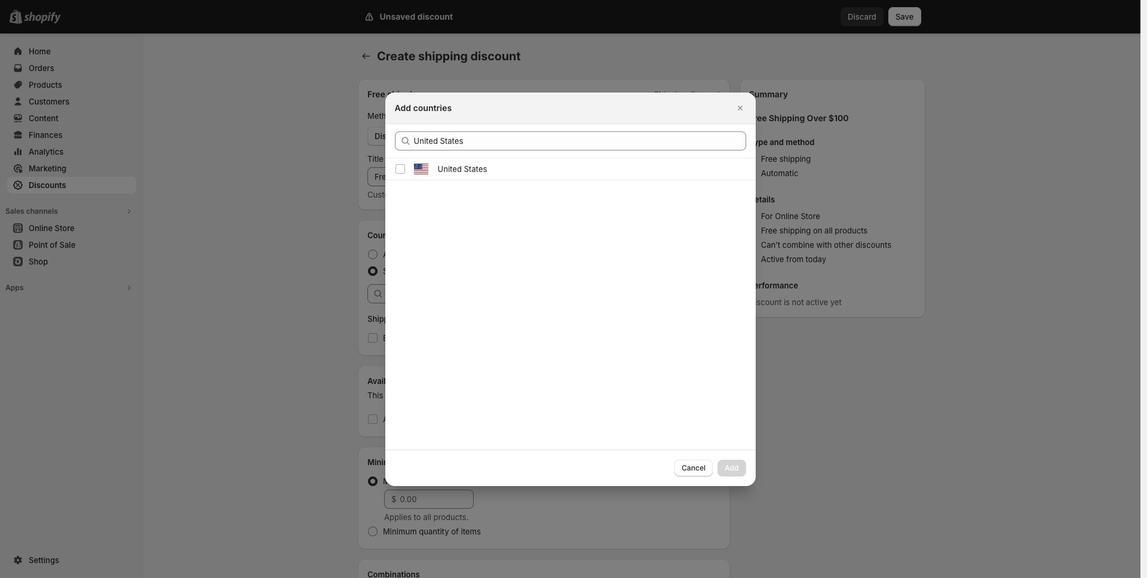 Task type: locate. For each thing, give the bounding box(es) containing it.
dialog
[[0, 92, 1141, 486]]

shopify image
[[24, 12, 61, 24]]



Task type: vqa. For each thing, say whether or not it's contained in the screenshot.
DIALOG
yes



Task type: describe. For each thing, give the bounding box(es) containing it.
Search countries text field
[[414, 131, 746, 150]]



